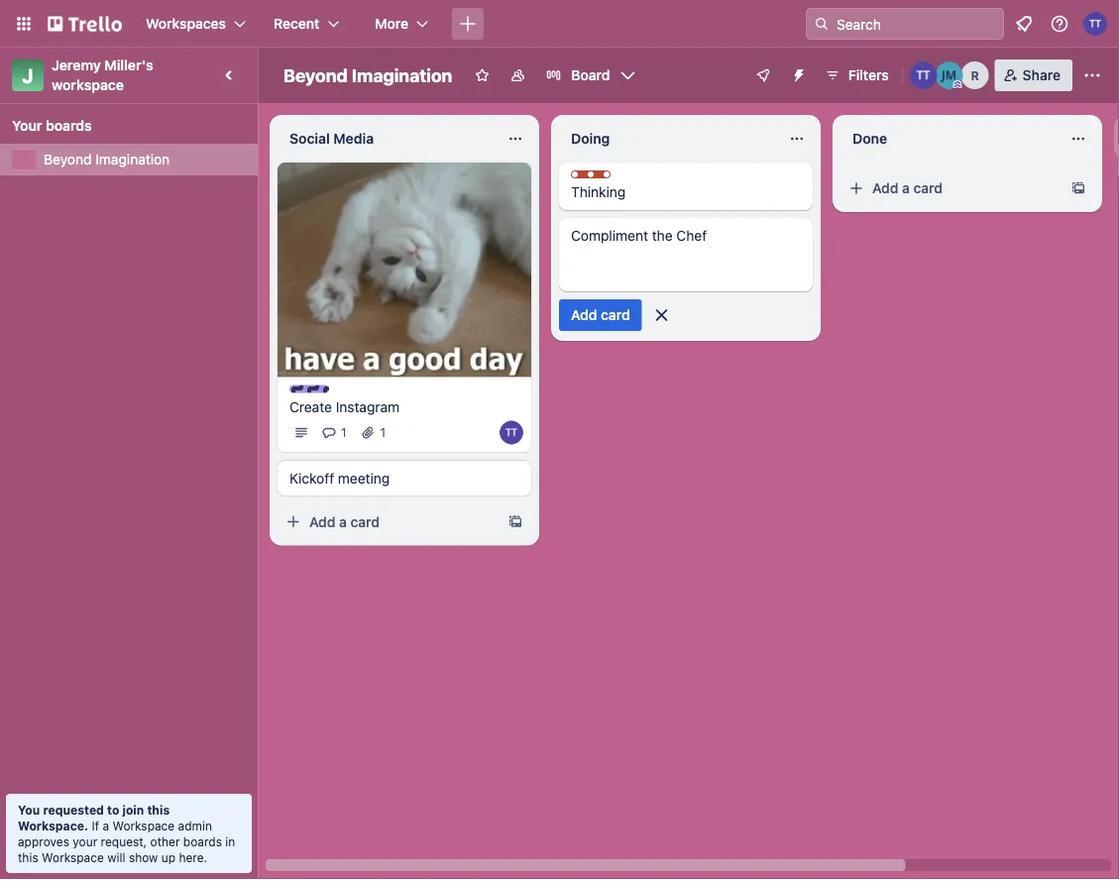 Task type: locate. For each thing, give the bounding box(es) containing it.
0 horizontal spatial add a card
[[309, 514, 380, 530]]

create instagram link
[[290, 397, 520, 417]]

a for social media
[[339, 514, 347, 530]]

1 horizontal spatial imagination
[[352, 64, 453, 86]]

done
[[853, 130, 888, 147]]

1 vertical spatial workspace
[[42, 851, 104, 865]]

0 vertical spatial add a card
[[873, 180, 943, 196]]

this
[[147, 803, 170, 817], [18, 851, 38, 865]]

beyond down "your boards" on the top left of the page
[[44, 151, 92, 168]]

0 horizontal spatial imagination
[[95, 151, 170, 168]]

kickoff
[[290, 470, 334, 486]]

add left the cancel 'image'
[[571, 307, 597, 323]]

1 vertical spatial boards
[[183, 835, 222, 849]]

0 horizontal spatial a
[[103, 819, 109, 833]]

here.
[[179, 851, 207, 865]]

0 horizontal spatial boards
[[46, 117, 92, 134]]

0 horizontal spatial add
[[309, 514, 336, 530]]

beyond imagination down your boards with 1 items 'element'
[[44, 151, 170, 168]]

0 vertical spatial boards
[[46, 117, 92, 134]]

Search field
[[830, 9, 1003, 39]]

1 horizontal spatial beyond
[[284, 64, 348, 86]]

0 vertical spatial this
[[147, 803, 170, 817]]

1 vertical spatial a
[[339, 514, 347, 530]]

1 vertical spatial this
[[18, 851, 38, 865]]

beyond imagination link
[[44, 150, 246, 170]]

0 horizontal spatial beyond imagination
[[44, 151, 170, 168]]

Board name text field
[[274, 59, 462, 91]]

recent button
[[262, 8, 351, 40]]

2 vertical spatial a
[[103, 819, 109, 833]]

0 vertical spatial beyond imagination
[[284, 64, 453, 86]]

add a card down kickoff meeting
[[309, 514, 380, 530]]

0 horizontal spatial this
[[18, 851, 38, 865]]

1 horizontal spatial terry turtle (terryturtle) image
[[910, 61, 938, 89]]

1 horizontal spatial this
[[147, 803, 170, 817]]

kickoff meeting link
[[290, 468, 520, 488]]

your
[[12, 117, 42, 134]]

a right if
[[103, 819, 109, 833]]

1 vertical spatial add a card button
[[278, 506, 500, 538]]

more button
[[363, 8, 440, 40]]

request,
[[101, 835, 147, 849]]

beyond imagination inside text field
[[284, 64, 453, 86]]

open information menu image
[[1050, 14, 1070, 34]]

0 horizontal spatial 1
[[341, 426, 347, 440]]

1
[[341, 426, 347, 440], [380, 426, 386, 440]]

workspaces button
[[134, 8, 258, 40]]

1 vertical spatial terry turtle (terryturtle) image
[[500, 421, 524, 445]]

this right join at the bottom of page
[[147, 803, 170, 817]]

a down done text field
[[902, 180, 910, 196]]

1 horizontal spatial a
[[339, 514, 347, 530]]

2 horizontal spatial a
[[902, 180, 910, 196]]

1 vertical spatial create from template… image
[[508, 514, 524, 530]]

boards right your
[[46, 117, 92, 134]]

1 vertical spatial imagination
[[95, 151, 170, 168]]

0 vertical spatial add a card button
[[841, 173, 1063, 204]]

this down approves
[[18, 851, 38, 865]]

beyond
[[284, 64, 348, 86], [44, 151, 92, 168]]

1 vertical spatial beyond
[[44, 151, 92, 168]]

add for social media
[[309, 514, 336, 530]]

1 down create instagram
[[341, 426, 347, 440]]

1 vertical spatial add
[[571, 307, 597, 323]]

your
[[73, 835, 97, 849]]

other
[[150, 835, 180, 849]]

primary element
[[0, 0, 1119, 48]]

card down "meeting" at the bottom left of the page
[[351, 514, 380, 530]]

0 horizontal spatial card
[[351, 514, 380, 530]]

boards
[[46, 117, 92, 134], [183, 835, 222, 849]]

a
[[902, 180, 910, 196], [339, 514, 347, 530], [103, 819, 109, 833]]

0 vertical spatial terry turtle (terryturtle) image
[[910, 61, 938, 89]]

workspace down your
[[42, 851, 104, 865]]

add a card button for social media
[[278, 506, 500, 538]]

0 vertical spatial beyond
[[284, 64, 348, 86]]

add a card
[[873, 180, 943, 196], [309, 514, 380, 530]]

terry turtle (terryturtle) image
[[910, 61, 938, 89], [500, 421, 524, 445]]

beyond imagination down more
[[284, 64, 453, 86]]

create instagram
[[290, 399, 400, 415]]

1 horizontal spatial add a card button
[[841, 173, 1063, 204]]

thinking
[[571, 184, 626, 200]]

admin
[[178, 819, 212, 833]]

workspace
[[52, 77, 124, 93]]

1 horizontal spatial create from template… image
[[1071, 180, 1087, 196]]

media
[[333, 130, 374, 147]]

2 horizontal spatial add
[[873, 180, 899, 196]]

beyond imagination
[[284, 64, 453, 86], [44, 151, 170, 168]]

1 horizontal spatial beyond imagination
[[284, 64, 453, 86]]

share
[[1023, 67, 1061, 83]]

create from template… image
[[1071, 180, 1087, 196], [508, 514, 524, 530]]

1 vertical spatial beyond imagination
[[44, 151, 170, 168]]

beyond down 'recent' dropdown button
[[284, 64, 348, 86]]

1 horizontal spatial add a card
[[873, 180, 943, 196]]

1 horizontal spatial boards
[[183, 835, 222, 849]]

Doing text field
[[559, 123, 777, 155]]

add down the done
[[873, 180, 899, 196]]

create from template… image for social media
[[508, 514, 524, 530]]

add a card button
[[841, 173, 1063, 204], [278, 506, 500, 538]]

card down done text field
[[914, 180, 943, 196]]

0 vertical spatial a
[[902, 180, 910, 196]]

boards down admin
[[183, 835, 222, 849]]

0 vertical spatial card
[[914, 180, 943, 196]]

rubyanndersson (rubyanndersson) image
[[961, 61, 989, 89]]

2 vertical spatial card
[[351, 514, 380, 530]]

1 horizontal spatial 1
[[380, 426, 386, 440]]

add down kickoff
[[309, 514, 336, 530]]

workspace
[[112, 819, 175, 833], [42, 851, 104, 865]]

2 vertical spatial add
[[309, 514, 336, 530]]

2 1 from the left
[[380, 426, 386, 440]]

jeremy miller (jeremymiller198) image
[[936, 61, 963, 89]]

add card
[[571, 307, 630, 323]]

add
[[873, 180, 899, 196], [571, 307, 597, 323], [309, 514, 336, 530]]

miller's
[[104, 57, 153, 73]]

workspace.
[[18, 819, 88, 833]]

add a card button down kickoff meeting 'link'
[[278, 506, 500, 538]]

card
[[914, 180, 943, 196], [601, 307, 630, 323], [351, 514, 380, 530]]

1 horizontal spatial card
[[601, 307, 630, 323]]

0 horizontal spatial terry turtle (terryturtle) image
[[500, 421, 524, 445]]

0 vertical spatial workspace
[[112, 819, 175, 833]]

filters
[[848, 67, 889, 83]]

thoughts
[[591, 172, 646, 185]]

imagination down your boards with 1 items 'element'
[[95, 151, 170, 168]]

2 horizontal spatial card
[[914, 180, 943, 196]]

0 vertical spatial imagination
[[352, 64, 453, 86]]

thinking link
[[571, 182, 801, 202]]

imagination
[[352, 64, 453, 86], [95, 151, 170, 168]]

0 vertical spatial add
[[873, 180, 899, 196]]

to
[[107, 803, 119, 817]]

card left the cancel 'image'
[[601, 307, 630, 323]]

a down kickoff meeting
[[339, 514, 347, 530]]

this inside you requested to join this workspace.
[[147, 803, 170, 817]]

board
[[572, 67, 610, 83]]

1 vertical spatial card
[[601, 307, 630, 323]]

Done text field
[[841, 123, 1059, 155]]

0 horizontal spatial add a card button
[[278, 506, 500, 538]]

a for done
[[902, 180, 910, 196]]

Social Media text field
[[278, 123, 496, 155]]

imagination down more popup button on the top left of page
[[352, 64, 453, 86]]

1 vertical spatial add a card
[[309, 514, 380, 530]]

1 horizontal spatial add
[[571, 307, 597, 323]]

jeremy miller's workspace
[[52, 57, 157, 93]]

1 down instagram
[[380, 426, 386, 440]]

create
[[290, 399, 332, 415]]

workspace down join at the bottom of page
[[112, 819, 175, 833]]

0 horizontal spatial create from template… image
[[508, 514, 524, 530]]

1 1 from the left
[[341, 426, 347, 440]]

add a card down the done
[[873, 180, 943, 196]]

workspace navigation collapse icon image
[[216, 61, 244, 89]]

beyond inside text field
[[284, 64, 348, 86]]

add a card button down done text field
[[841, 173, 1063, 204]]

terry turtle (terryturtle) image
[[1084, 12, 1108, 36]]

0 vertical spatial create from template… image
[[1071, 180, 1087, 196]]



Task type: describe. For each thing, give the bounding box(es) containing it.
if a workspace admin approves your request, other boards in this workspace will show up here.
[[18, 819, 235, 865]]

this member is an admin of this board. image
[[954, 80, 962, 89]]

create board or workspace image
[[458, 14, 478, 34]]

board button
[[538, 59, 644, 91]]

more
[[375, 15, 409, 32]]

add a card for social media
[[309, 514, 380, 530]]

this inside the if a workspace admin approves your request, other boards in this workspace will show up here.
[[18, 851, 38, 865]]

add a card button for done
[[841, 173, 1063, 204]]

add card button
[[559, 299, 642, 331]]

you requested to join this workspace.
[[18, 803, 170, 833]]

your boards with 1 items element
[[12, 114, 236, 138]]

jeremy
[[52, 57, 101, 73]]

instagram
[[336, 399, 400, 415]]

search image
[[814, 16, 830, 32]]

power ups image
[[755, 67, 771, 83]]

up
[[161, 851, 176, 865]]

share button
[[995, 59, 1073, 91]]

1 horizontal spatial workspace
[[112, 819, 175, 833]]

boards inside 'element'
[[46, 117, 92, 134]]

0 horizontal spatial workspace
[[42, 851, 104, 865]]

cancel image
[[652, 305, 672, 325]]

0 notifications image
[[1012, 12, 1036, 36]]

filters button
[[819, 59, 895, 91]]

thoughts thinking
[[571, 172, 646, 200]]

color: purple, title: none image
[[290, 385, 329, 393]]

you
[[18, 803, 40, 817]]

r
[[971, 68, 979, 82]]

will
[[107, 851, 125, 865]]

requested
[[43, 803, 104, 817]]

star or unstar board image
[[474, 67, 490, 83]]

boards inside the if a workspace admin approves your request, other boards in this workspace will show up here.
[[183, 835, 222, 849]]

if
[[92, 819, 99, 833]]

approves
[[18, 835, 69, 849]]

create from template… image for done
[[1071, 180, 1087, 196]]

workspace visible image
[[510, 67, 526, 83]]

doing
[[571, 130, 610, 147]]

j
[[22, 63, 33, 87]]

recent
[[274, 15, 320, 32]]

workspaces
[[146, 15, 226, 32]]

Enter a title for this card… text field
[[559, 218, 813, 292]]

card for done
[[914, 180, 943, 196]]

a inside the if a workspace admin approves your request, other boards in this workspace will show up here.
[[103, 819, 109, 833]]

back to home image
[[48, 8, 122, 40]]

show
[[129, 851, 158, 865]]

r button
[[961, 61, 989, 89]]

add a card for done
[[873, 180, 943, 196]]

imagination inside text field
[[352, 64, 453, 86]]

automation image
[[783, 59, 811, 87]]

show menu image
[[1083, 65, 1103, 85]]

card for social media
[[351, 514, 380, 530]]

color: bold red, title: "thoughts" element
[[571, 171, 646, 185]]

social media
[[290, 130, 374, 147]]

social
[[290, 130, 330, 147]]

add inside the add card button
[[571, 307, 597, 323]]

kickoff meeting
[[290, 470, 390, 486]]

join
[[122, 803, 144, 817]]

your boards
[[12, 117, 92, 134]]

in
[[225, 835, 235, 849]]

0 horizontal spatial beyond
[[44, 151, 92, 168]]

meeting
[[338, 470, 390, 486]]

add for done
[[873, 180, 899, 196]]



Task type: vqa. For each thing, say whether or not it's contained in the screenshot.
Show menu icon
yes



